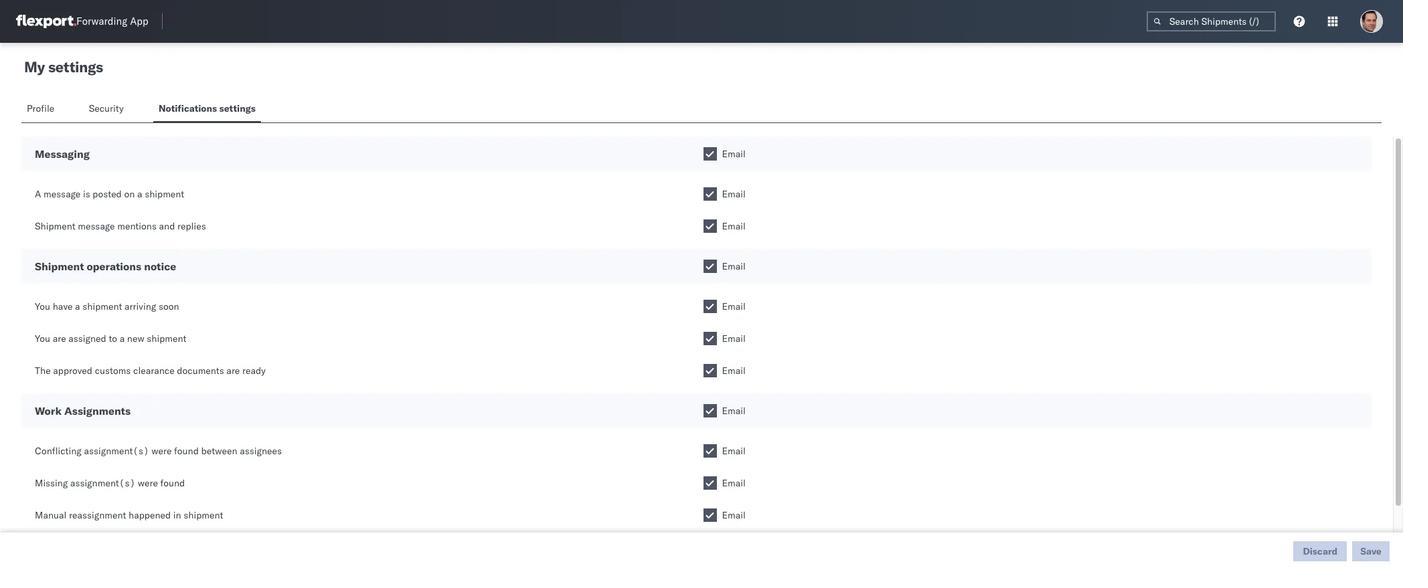 Task type: describe. For each thing, give the bounding box(es) containing it.
conflicting
[[35, 445, 82, 457]]

missing
[[35, 478, 68, 490]]

work
[[35, 405, 62, 418]]

notifications settings button
[[153, 96, 261, 123]]

email for messaging
[[722, 148, 746, 160]]

documents
[[177, 365, 224, 377]]

email for you have a shipment arriving soon
[[722, 301, 746, 313]]

manual
[[35, 510, 67, 522]]

shipment right new
[[147, 333, 186, 345]]

customs
[[95, 365, 131, 377]]

the approved customs clearance documents are ready
[[35, 365, 266, 377]]

you are assigned to a new shipment
[[35, 333, 186, 345]]

email for you are assigned to a new shipment
[[722, 333, 746, 345]]

replies
[[178, 220, 206, 232]]

1 horizontal spatial are
[[227, 365, 240, 377]]

and
[[159, 220, 175, 232]]

email for the approved customs clearance documents are ready
[[722, 365, 746, 377]]

shipment for shipment operations notice
[[35, 260, 84, 273]]

settings for notifications settings
[[219, 102, 256, 115]]

mentions
[[117, 220, 157, 232]]

found for conflicting assignment(s) were found between assignees
[[174, 445, 199, 457]]

notifications settings
[[159, 102, 256, 115]]

were for missing
[[138, 478, 158, 490]]

my
[[24, 58, 45, 76]]

email for a message is posted on a shipment
[[722, 188, 746, 200]]

found for missing assignment(s) were found
[[160, 478, 185, 490]]

shipment right in
[[184, 510, 223, 522]]

shipment operations notice
[[35, 260, 176, 273]]

email for shipment operations notice
[[722, 261, 746, 273]]

email for missing assignment(s) were found
[[722, 478, 746, 490]]

0 horizontal spatial are
[[53, 333, 66, 345]]

assignment(s) for missing
[[70, 478, 135, 490]]

manual reassignment happened in shipment
[[35, 510, 223, 522]]

the
[[35, 365, 51, 377]]

a message is posted on a shipment
[[35, 188, 184, 200]]

forwarding app
[[76, 15, 148, 28]]

reassignment
[[69, 510, 126, 522]]

in
[[173, 510, 181, 522]]

profile button
[[21, 96, 62, 123]]

approved
[[53, 365, 92, 377]]

missing assignment(s) were found
[[35, 478, 185, 490]]



Task type: locate. For each thing, give the bounding box(es) containing it.
notice
[[144, 260, 176, 273]]

between
[[201, 445, 238, 457]]

you have a shipment arriving soon
[[35, 301, 179, 313]]

profile
[[27, 102, 54, 115]]

0 horizontal spatial settings
[[48, 58, 103, 76]]

1 vertical spatial settings
[[219, 102, 256, 115]]

flexport. image
[[16, 15, 76, 28]]

app
[[130, 15, 148, 28]]

settings
[[48, 58, 103, 76], [219, 102, 256, 115]]

arriving
[[125, 301, 156, 313]]

message right a
[[44, 188, 81, 200]]

0 vertical spatial found
[[174, 445, 199, 457]]

were up happened
[[138, 478, 158, 490]]

were
[[152, 445, 172, 457], [138, 478, 158, 490]]

shipment up have
[[35, 260, 84, 273]]

2 shipment from the top
[[35, 260, 84, 273]]

message
[[44, 188, 81, 200], [78, 220, 115, 232]]

2 horizontal spatial a
[[137, 188, 142, 200]]

work assignments
[[35, 405, 131, 418]]

assignment(s) up missing assignment(s) were found
[[84, 445, 149, 457]]

0 vertical spatial you
[[35, 301, 50, 313]]

shipment up you are assigned to a new shipment
[[83, 301, 122, 313]]

8 email from the top
[[722, 405, 746, 417]]

you
[[35, 301, 50, 313], [35, 333, 50, 345]]

soon
[[159, 301, 179, 313]]

are left assigned
[[53, 333, 66, 345]]

1 vertical spatial found
[[160, 478, 185, 490]]

have
[[53, 301, 73, 313]]

a right to
[[120, 333, 125, 345]]

assignees
[[240, 445, 282, 457]]

7 email from the top
[[722, 365, 746, 377]]

notifications
[[159, 102, 217, 115]]

found up in
[[160, 478, 185, 490]]

settings for my settings
[[48, 58, 103, 76]]

assignments
[[64, 405, 131, 418]]

0 vertical spatial shipment
[[35, 220, 75, 232]]

0 vertical spatial a
[[137, 188, 142, 200]]

1 vertical spatial assignment(s)
[[70, 478, 135, 490]]

0 vertical spatial message
[[44, 188, 81, 200]]

were left between
[[152, 445, 172, 457]]

11 email from the top
[[722, 510, 746, 522]]

on
[[124, 188, 135, 200]]

clearance
[[133, 365, 175, 377]]

1 shipment from the top
[[35, 220, 75, 232]]

you for you have a shipment arriving soon
[[35, 301, 50, 313]]

email for conflicting assignment(s) were found between assignees
[[722, 445, 746, 457]]

0 vertical spatial are
[[53, 333, 66, 345]]

found
[[174, 445, 199, 457], [160, 478, 185, 490]]

messaging
[[35, 147, 90, 161]]

2 email from the top
[[722, 188, 746, 200]]

happened
[[129, 510, 171, 522]]

ready
[[242, 365, 266, 377]]

1 vertical spatial a
[[75, 301, 80, 313]]

0 vertical spatial settings
[[48, 58, 103, 76]]

email for manual reassignment happened in shipment
[[722, 510, 746, 522]]

message for shipment
[[78, 220, 115, 232]]

10 email from the top
[[722, 478, 746, 490]]

Search Shipments (/) text field
[[1147, 11, 1277, 31]]

shipment
[[35, 220, 75, 232], [35, 260, 84, 273]]

9 email from the top
[[722, 445, 746, 457]]

1 vertical spatial you
[[35, 333, 50, 345]]

assignment(s) up reassignment
[[70, 478, 135, 490]]

found left between
[[174, 445, 199, 457]]

security
[[89, 102, 124, 115]]

email for shipment message mentions and replies
[[722, 220, 746, 232]]

shipment for shipment message mentions and replies
[[35, 220, 75, 232]]

4 email from the top
[[722, 261, 746, 273]]

a
[[35, 188, 41, 200]]

message for a
[[44, 188, 81, 200]]

are left ready
[[227, 365, 240, 377]]

3 email from the top
[[722, 220, 746, 232]]

shipment
[[145, 188, 184, 200], [83, 301, 122, 313], [147, 333, 186, 345], [184, 510, 223, 522]]

are
[[53, 333, 66, 345], [227, 365, 240, 377]]

were for conflicting
[[152, 445, 172, 457]]

email
[[722, 148, 746, 160], [722, 188, 746, 200], [722, 220, 746, 232], [722, 261, 746, 273], [722, 301, 746, 313], [722, 333, 746, 345], [722, 365, 746, 377], [722, 405, 746, 417], [722, 445, 746, 457], [722, 478, 746, 490], [722, 510, 746, 522]]

1 you from the top
[[35, 301, 50, 313]]

1 vertical spatial were
[[138, 478, 158, 490]]

my settings
[[24, 58, 103, 76]]

2 you from the top
[[35, 333, 50, 345]]

operations
[[87, 260, 141, 273]]

shipment up the and on the top
[[145, 188, 184, 200]]

None checkbox
[[704, 220, 717, 233], [704, 260, 717, 273], [704, 364, 717, 378], [704, 405, 717, 418], [704, 477, 717, 490], [704, 220, 717, 233], [704, 260, 717, 273], [704, 364, 717, 378], [704, 405, 717, 418], [704, 477, 717, 490]]

assignment(s) for conflicting
[[84, 445, 149, 457]]

shipment down a
[[35, 220, 75, 232]]

0 horizontal spatial a
[[75, 301, 80, 313]]

1 vertical spatial shipment
[[35, 260, 84, 273]]

6 email from the top
[[722, 333, 746, 345]]

0 vertical spatial assignment(s)
[[84, 445, 149, 457]]

email for work assignments
[[722, 405, 746, 417]]

5 email from the top
[[722, 301, 746, 313]]

new
[[127, 333, 144, 345]]

0 vertical spatial were
[[152, 445, 172, 457]]

1 horizontal spatial settings
[[219, 102, 256, 115]]

settings right my
[[48, 58, 103, 76]]

1 vertical spatial message
[[78, 220, 115, 232]]

a
[[137, 188, 142, 200], [75, 301, 80, 313], [120, 333, 125, 345]]

you up the
[[35, 333, 50, 345]]

assigned
[[69, 333, 106, 345]]

posted
[[93, 188, 122, 200]]

forwarding
[[76, 15, 127, 28]]

you for you are assigned to a new shipment
[[35, 333, 50, 345]]

settings inside the notifications settings button
[[219, 102, 256, 115]]

None checkbox
[[704, 147, 717, 161], [704, 188, 717, 201], [704, 300, 717, 313], [704, 332, 717, 346], [704, 445, 717, 458], [704, 509, 717, 522], [704, 147, 717, 161], [704, 188, 717, 201], [704, 300, 717, 313], [704, 332, 717, 346], [704, 445, 717, 458], [704, 509, 717, 522]]

1 email from the top
[[722, 148, 746, 160]]

a right on
[[137, 188, 142, 200]]

settings right the 'notifications'
[[219, 102, 256, 115]]

forwarding app link
[[16, 15, 148, 28]]

assignment(s)
[[84, 445, 149, 457], [70, 478, 135, 490]]

2 vertical spatial a
[[120, 333, 125, 345]]

message down is
[[78, 220, 115, 232]]

conflicting assignment(s) were found between assignees
[[35, 445, 282, 457]]

to
[[109, 333, 117, 345]]

a right have
[[75, 301, 80, 313]]

1 vertical spatial are
[[227, 365, 240, 377]]

shipment message mentions and replies
[[35, 220, 206, 232]]

1 horizontal spatial a
[[120, 333, 125, 345]]

security button
[[83, 96, 132, 123]]

you left have
[[35, 301, 50, 313]]

is
[[83, 188, 90, 200]]



Task type: vqa. For each thing, say whether or not it's contained in the screenshot.
26, related to Oct 26, 2023, 4:23 PM PDT
no



